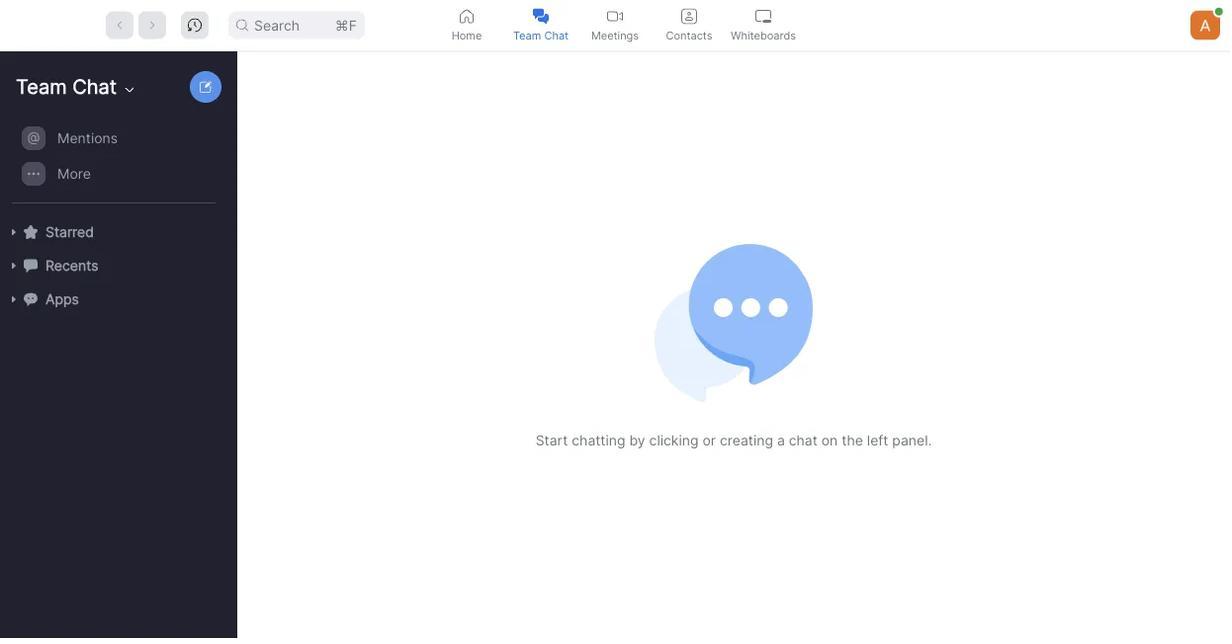Task type: locate. For each thing, give the bounding box(es) containing it.
video on image
[[607, 8, 623, 24]]

team up mentions
[[16, 75, 67, 99]]

profile contact image
[[681, 8, 697, 24], [681, 8, 697, 24]]

0 horizontal spatial chat
[[72, 75, 117, 99]]

chat image
[[24, 259, 38, 273]]

on
[[821, 433, 838, 449]]

meetings
[[591, 29, 639, 42]]

chatbot image
[[24, 292, 38, 306], [24, 292, 38, 306]]

chevron down small image
[[122, 82, 138, 98], [122, 82, 138, 98]]

team chat inside button
[[513, 29, 569, 42]]

panel.
[[892, 433, 932, 449]]

team chat button
[[504, 0, 578, 50]]

whiteboard small image
[[755, 8, 771, 24], [755, 8, 771, 24]]

1 horizontal spatial chat
[[544, 29, 569, 42]]

team chat right home on the top
[[513, 29, 569, 42]]

team chat image
[[533, 8, 549, 24], [533, 8, 549, 24]]

0 vertical spatial team
[[513, 29, 541, 42]]

chat
[[544, 29, 569, 42], [72, 75, 117, 99]]

clicking
[[649, 433, 699, 449]]

triangle right image
[[8, 226, 20, 238], [8, 226, 20, 238], [8, 294, 20, 306], [8, 294, 20, 306]]

triangle right image
[[8, 260, 20, 272], [8, 260, 20, 272]]

mentions button
[[14, 122, 227, 155]]

0 horizontal spatial team
[[16, 75, 67, 99]]

magnifier image
[[236, 19, 248, 31], [236, 19, 248, 31]]

history image
[[188, 18, 202, 32]]

history image
[[188, 18, 202, 32]]

1 horizontal spatial team chat
[[513, 29, 569, 42]]

team right home on the top
[[513, 29, 541, 42]]

chatting
[[572, 433, 625, 449]]

starred
[[45, 224, 94, 241]]

0 vertical spatial chat
[[544, 29, 569, 42]]

chat up mentions
[[72, 75, 117, 99]]

tab list
[[430, 0, 800, 50]]

chat inside button
[[544, 29, 569, 42]]

team
[[513, 29, 541, 42], [16, 75, 67, 99]]

0 vertical spatial team chat
[[513, 29, 569, 42]]

group
[[0, 121, 227, 204]]

team chat up mentions
[[16, 75, 117, 99]]

contacts button
[[652, 0, 726, 50]]

tree
[[0, 119, 233, 336]]

team chat
[[513, 29, 569, 42], [16, 75, 117, 99]]

home small image
[[459, 8, 475, 24], [459, 8, 475, 24]]

more button
[[14, 157, 227, 191]]

apps
[[45, 291, 79, 308]]

1 vertical spatial team chat
[[16, 75, 117, 99]]

home button
[[430, 0, 504, 50]]

starred tree item
[[8, 216, 227, 249]]

chat left meetings
[[544, 29, 569, 42]]

avatar image
[[1190, 10, 1220, 40]]

new image
[[200, 81, 212, 93], [200, 81, 212, 93]]

group containing mentions
[[0, 121, 227, 204]]

recents
[[45, 258, 98, 274]]

1 horizontal spatial team
[[513, 29, 541, 42]]

⌘f
[[335, 17, 357, 34]]

whiteboards button
[[726, 0, 800, 50]]



Task type: describe. For each thing, give the bounding box(es) containing it.
online image
[[1215, 8, 1223, 16]]

star image
[[24, 225, 38, 239]]

tree containing mentions
[[0, 119, 233, 336]]

the
[[842, 433, 863, 449]]

whiteboards
[[731, 29, 796, 42]]

video on image
[[607, 8, 623, 24]]

creating
[[720, 433, 773, 449]]

0 horizontal spatial team chat
[[16, 75, 117, 99]]

start
[[536, 433, 568, 449]]

mentions
[[57, 130, 118, 147]]

1 vertical spatial team
[[16, 75, 67, 99]]

or
[[702, 433, 716, 449]]

meetings button
[[578, 0, 652, 50]]

tab list containing home
[[430, 0, 800, 50]]

chat image
[[24, 259, 38, 273]]

recents tree item
[[8, 249, 227, 283]]

apps tree item
[[8, 283, 227, 316]]

star image
[[24, 225, 38, 239]]

team inside team chat button
[[513, 29, 541, 42]]

1 vertical spatial chat
[[72, 75, 117, 99]]

search
[[254, 17, 300, 34]]

chat
[[789, 433, 817, 449]]

start chatting by clicking or creating a chat on the left panel.
[[536, 433, 932, 449]]

online image
[[1215, 8, 1223, 16]]

home
[[452, 29, 482, 42]]

left
[[867, 433, 888, 449]]

more
[[57, 166, 91, 182]]

group inside tree
[[0, 121, 227, 204]]

contacts
[[666, 29, 712, 42]]

by
[[629, 433, 645, 449]]

a
[[777, 433, 785, 449]]



Task type: vqa. For each thing, say whether or not it's contained in the screenshot.
top the for
no



